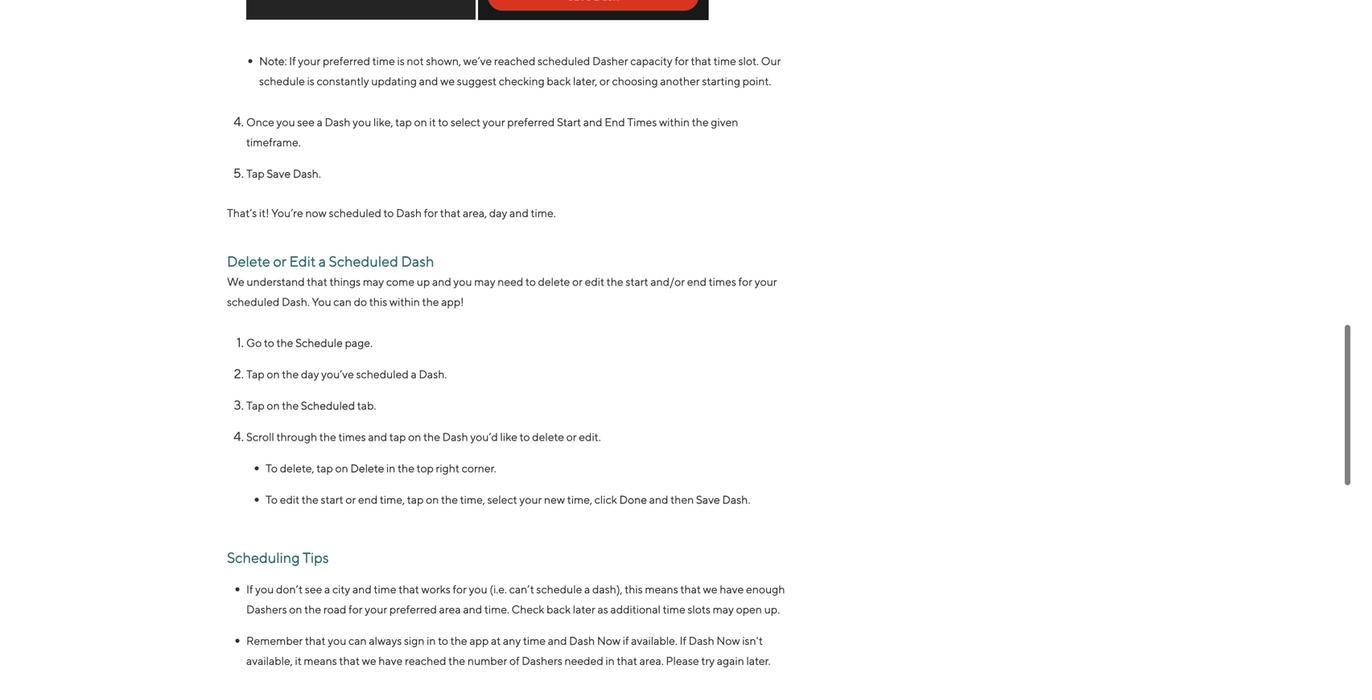 Task type: locate. For each thing, give the bounding box(es) containing it.
on inside if you don't see a city and time that works for you (i.e. can't schedule a dash), this means that we have enough dashers on the road for your preferred area and time. check back later as additional time slots may open up.
[[289, 603, 302, 617]]

we
[[227, 275, 245, 288]]

if right :
[[289, 54, 296, 67]]

reached
[[494, 54, 536, 67], [405, 655, 446, 668]]

1 vertical spatial delete
[[351, 462, 384, 475]]

0 vertical spatial preferred
[[323, 54, 370, 67]]

0 vertical spatial it
[[429, 115, 436, 129]]

come
[[386, 275, 415, 288]]

1 vertical spatial dash.
[[419, 368, 447, 381]]

2 time, from the left
[[460, 493, 485, 507]]

time. down (i.e.
[[484, 603, 510, 617]]

on right delete,
[[335, 462, 348, 475]]

reached up checking
[[494, 54, 536, 67]]

point.
[[743, 74, 772, 88]]

top
[[417, 462, 434, 475]]

2 vertical spatial preferred
[[390, 603, 437, 617]]

check
[[512, 603, 545, 617]]

1 horizontal spatial time,
[[460, 493, 485, 507]]

your inside if you don't see a city and time that works for you (i.e. can't schedule a dash), this means that we have enough dashers on the road for your preferred area and time. check back later as additional time slots may open up.
[[365, 603, 387, 617]]

we down always
[[362, 655, 376, 668]]

dash up up
[[401, 253, 434, 270]]

delete inside delete or edit a scheduled dash we understand that things may come up and you may need to delete or edit the start and/or end times for your scheduled dash. you can do this within the app!
[[538, 275, 570, 288]]

reached inside if available. if dash now isn't available, it means that we have reached the number of dashers needed in that area. please try again later.
[[405, 655, 446, 668]]

scheduled up the later, in the left of the page
[[538, 54, 590, 67]]

tap down top
[[407, 493, 424, 507]]

scheduled inside delete or edit a scheduled dash we understand that things may come up and you may need to delete or edit the start and/or end times for your scheduled dash. you can do this within the app!
[[329, 253, 398, 270]]

to up come
[[384, 206, 394, 220]]

you
[[277, 115, 295, 129], [353, 115, 371, 129], [454, 275, 472, 288], [255, 583, 274, 596], [469, 583, 488, 596], [328, 635, 346, 648]]

1 horizontal spatial is
[[397, 54, 405, 67]]

means up "additional"
[[645, 583, 678, 596]]

you up "timeframe."
[[277, 115, 295, 129]]

your inside delete or edit a scheduled dash we understand that things may come up and you may need to delete or edit the start and/or end times for your scheduled dash. you can do this within the app!
[[755, 275, 777, 288]]

updating
[[371, 74, 417, 88]]

or inside : if your preferred time is not shown, we've reached scheduled dasher capacity for that time slot. our schedule is constantly updating and we suggest checking back later, or choosing another starting point.
[[600, 74, 610, 88]]

preferred inside if you don't see a city and time that works for you (i.e. can't schedule a dash), this means that we have enough dashers on the road for your preferred area and time. check back later as additional time slots may open up.
[[390, 603, 437, 617]]

preferred left start at the left top
[[507, 115, 555, 129]]

0 horizontal spatial this
[[369, 295, 387, 309]]

the right go
[[276, 336, 293, 350]]

on up top
[[408, 431, 421, 444]]

is left not
[[397, 54, 405, 67]]

1 horizontal spatial end
[[687, 275, 707, 288]]

0 vertical spatial means
[[645, 583, 678, 596]]

like
[[500, 431, 518, 444]]

the left app
[[451, 635, 467, 648]]

1 horizontal spatial dash.
[[419, 368, 447, 381]]

tap up to delete, tap on delete in the top right corner.
[[389, 431, 406, 444]]

scheduled down "we"
[[227, 295, 280, 309]]

0 vertical spatial within
[[659, 115, 690, 129]]

within down come
[[390, 295, 420, 309]]

1 horizontal spatial if
[[289, 54, 296, 67]]

1 vertical spatial it
[[295, 655, 302, 668]]

1 horizontal spatial select
[[487, 493, 517, 507]]

1 vertical spatial select
[[487, 493, 517, 507]]

2 to from the top
[[266, 493, 278, 507]]

3 time, from the left
[[567, 493, 593, 507]]

1 vertical spatial within
[[390, 295, 420, 309]]

0 vertical spatial select
[[451, 115, 481, 129]]

tap inside once you see a dash you like, tap on it to select your preferred start and end times within the given timeframe.
[[395, 115, 412, 129]]

up.
[[764, 603, 780, 617]]

dashers inside if available. if dash now isn't available, it means that we have reached the number of dashers needed in that area. please try again later.
[[522, 655, 563, 668]]

0 horizontal spatial edit
[[280, 493, 300, 507]]

if up please
[[680, 635, 687, 648]]

1 vertical spatial back
[[547, 603, 571, 617]]

delete left top
[[351, 462, 384, 475]]

1 back from the top
[[547, 74, 571, 88]]

0 horizontal spatial time.
[[484, 603, 510, 617]]

start left "and/or"
[[626, 275, 648, 288]]

remember
[[246, 635, 303, 648]]

edit inside delete or edit a scheduled dash we understand that things may come up and you may need to delete or edit the start and/or end times for your scheduled dash. you can do this within the app!
[[585, 275, 605, 288]]

or
[[600, 74, 610, 88], [273, 253, 287, 270], [572, 275, 583, 288], [566, 431, 577, 444], [346, 493, 356, 507]]

2 now from the left
[[717, 635, 740, 648]]

1 horizontal spatial may
[[474, 275, 496, 288]]

choosing
[[612, 74, 658, 88]]

1 vertical spatial tap
[[246, 368, 265, 381]]

1 time, from the left
[[380, 493, 405, 507]]

time. right the area,
[[531, 206, 556, 220]]

2 horizontal spatial may
[[713, 603, 734, 617]]

the left top
[[398, 462, 415, 475]]

edit
[[289, 253, 316, 270]]

and inside : if your preferred time is not shown, we've reached scheduled dasher capacity for that time slot. our schedule is constantly updating and we suggest checking back later, or choosing another starting point.
[[419, 74, 438, 88]]

3 tap from the top
[[246, 399, 265, 412]]

now inside if available. if dash now isn't available, it means that we have reached the number of dashers needed in that area. please try again later.
[[717, 635, 740, 648]]

area,
[[463, 206, 487, 220]]

on
[[414, 115, 427, 129], [267, 368, 280, 381], [267, 399, 280, 412], [408, 431, 421, 444], [335, 462, 348, 475], [426, 493, 439, 507], [289, 603, 302, 617]]

0 vertical spatial in
[[386, 462, 396, 475]]

see right don't
[[305, 583, 322, 596]]

to right sign
[[438, 635, 448, 648]]

end inside delete or edit a scheduled dash we understand that things may come up and you may need to delete or edit the start and/or end times for your scheduled dash. you can do this within the app!
[[687, 275, 707, 288]]

1 horizontal spatial have
[[720, 583, 744, 596]]

1 vertical spatial have
[[379, 655, 403, 668]]

we down shown,
[[440, 74, 455, 88]]

dash inside once you see a dash you like, tap on it to select your preferred start and end times within the given timeframe.
[[325, 115, 351, 129]]

0 vertical spatial schedule
[[259, 74, 305, 88]]

0 vertical spatial save
[[267, 167, 291, 180]]

this inside delete or edit a scheduled dash we understand that things may come up and you may need to delete or edit the start and/or end times for your scheduled dash. you can do this within the app!
[[369, 295, 387, 309]]

0 vertical spatial times
[[709, 275, 737, 288]]

if inside if available. if dash now isn't available, it means that we have reached the number of dashers needed in that area. please try again later.
[[680, 635, 687, 648]]

1 vertical spatial this
[[625, 583, 643, 596]]

day left you've
[[301, 368, 319, 381]]

now left if
[[597, 635, 621, 648]]

dashers down don't
[[246, 603, 287, 617]]

1 tap from the top
[[246, 167, 265, 180]]

delete right need on the left of the page
[[538, 275, 570, 288]]

dash down constantly
[[325, 115, 351, 129]]

schedule inside if you don't see a city and time that works for you (i.e. can't schedule a dash), this means that we have enough dashers on the road for your preferred area and time. check back later as additional time slots may open up.
[[537, 583, 582, 596]]

back left the later, in the left of the page
[[547, 74, 571, 88]]

means
[[645, 583, 678, 596], [304, 655, 337, 668]]

can left do
[[334, 295, 352, 309]]

0 horizontal spatial we
[[362, 655, 376, 668]]

may right slots
[[713, 603, 734, 617]]

to
[[266, 462, 278, 475], [266, 493, 278, 507]]

dasher
[[592, 54, 628, 67]]

scroll
[[246, 431, 274, 444]]

means right available,
[[304, 655, 337, 668]]

delete up "we"
[[227, 253, 270, 270]]

1 horizontal spatial time.
[[531, 206, 556, 220]]

0 horizontal spatial delete
[[227, 253, 270, 270]]

0 vertical spatial reached
[[494, 54, 536, 67]]

2 horizontal spatial if
[[680, 635, 687, 648]]

2 horizontal spatial we
[[703, 583, 718, 596]]

schedule
[[296, 336, 343, 350]]

2 horizontal spatial in
[[606, 655, 615, 668]]

you left (i.e.
[[469, 583, 488, 596]]

tap
[[246, 167, 265, 180], [246, 368, 265, 381], [246, 399, 265, 412]]

to for to edit the start or end time, tap on the time, select your new time, click done and then save dash .
[[266, 493, 278, 507]]

this right do
[[369, 295, 387, 309]]

means inside if available. if dash now isn't available, it means that we have reached the number of dashers needed in that area. please try again later.
[[304, 655, 337, 668]]

2 vertical spatial we
[[362, 655, 376, 668]]

delete
[[538, 275, 570, 288], [532, 431, 564, 444]]

and right the area,
[[510, 206, 529, 220]]

to left delete,
[[266, 462, 278, 475]]

the
[[692, 115, 709, 129], [607, 275, 624, 288], [422, 295, 439, 309], [276, 336, 293, 350], [282, 368, 299, 381], [282, 399, 299, 412], [319, 431, 336, 444], [423, 431, 440, 444], [398, 462, 415, 475], [302, 493, 319, 507], [441, 493, 458, 507], [304, 603, 321, 617], [451, 635, 467, 648], [449, 655, 465, 668]]

new
[[544, 493, 565, 507]]

and down not
[[419, 74, 438, 88]]

on inside once you see a dash you like, tap on it to select your preferred start and end times within the given timeframe.
[[414, 115, 427, 129]]

see inside if you don't see a city and time that works for you (i.e. can't schedule a dash), this means that we have enough dashers on the road for your preferred area and time. check back later as additional time slots may open up.
[[305, 583, 322, 596]]

start
[[626, 275, 648, 288], [321, 493, 343, 507]]

1 vertical spatial times
[[338, 431, 366, 444]]

preferred
[[323, 54, 370, 67], [507, 115, 555, 129], [390, 603, 437, 617]]

0 vertical spatial if
[[289, 54, 296, 67]]

2 horizontal spatial time,
[[567, 493, 593, 507]]

to inside once you see a dash you like, tap on it to select your preferred start and end times within the given timeframe.
[[438, 115, 449, 129]]

1 to from the top
[[266, 462, 278, 475]]

can
[[334, 295, 352, 309], [349, 635, 367, 648]]

0 vertical spatial we
[[440, 74, 455, 88]]

and up needed
[[548, 635, 567, 648]]

isn't
[[742, 635, 763, 648]]

the down right
[[441, 493, 458, 507]]

0 vertical spatial dashers
[[246, 603, 287, 617]]

tap down "timeframe."
[[246, 167, 265, 180]]

0 horizontal spatial it
[[295, 655, 302, 668]]

not
[[407, 54, 424, 67]]

this
[[369, 295, 387, 309], [625, 583, 643, 596]]

1 horizontal spatial edit
[[585, 275, 605, 288]]

the up through
[[282, 399, 299, 412]]

end
[[687, 275, 707, 288], [358, 493, 378, 507]]

to
[[438, 115, 449, 129], [384, 206, 394, 220], [526, 275, 536, 288], [264, 336, 274, 350], [520, 431, 530, 444], [438, 635, 448, 648]]

it
[[429, 115, 436, 129], [295, 655, 302, 668]]

end down to delete, tap on delete in the top right corner.
[[358, 493, 378, 507]]

end right "and/or"
[[687, 275, 707, 288]]

1 vertical spatial scheduled
[[301, 399, 355, 412]]

2 back from the top
[[547, 603, 571, 617]]

0 horizontal spatial within
[[390, 295, 420, 309]]

delete,
[[280, 462, 314, 475]]

on right like, at the left top of the page
[[414, 115, 427, 129]]

you inside delete or edit a scheduled dash we understand that things may come up and you may need to delete or edit the start and/or end times for your scheduled dash. you can do this within the app!
[[454, 275, 472, 288]]

1 horizontal spatial in
[[427, 635, 436, 648]]

can inside delete or edit a scheduled dash we understand that things may come up and you may need to delete or edit the start and/or end times for your scheduled dash. you can do this within the app!
[[334, 295, 352, 309]]

the down go to the schedule page.
[[282, 368, 299, 381]]

time
[[372, 54, 395, 67], [714, 54, 736, 67], [374, 583, 397, 596], [663, 603, 686, 617], [523, 635, 546, 648]]

0 horizontal spatial preferred
[[323, 54, 370, 67]]

save right then on the bottom of page
[[696, 493, 720, 507]]

that's
[[227, 206, 257, 220]]

is
[[397, 54, 405, 67], [307, 74, 315, 88]]

0 horizontal spatial dash.
[[282, 295, 310, 309]]

0 horizontal spatial schedule
[[259, 74, 305, 88]]

schedule
[[259, 74, 305, 88], [537, 583, 582, 596]]

0 vertical spatial can
[[334, 295, 352, 309]]

a left city
[[324, 583, 330, 596]]

1 vertical spatial to
[[266, 493, 278, 507]]

as
[[598, 603, 608, 617]]

select inside once you see a dash you like, tap on it to select your preferred start and end times within the given timeframe.
[[451, 115, 481, 129]]

can left always
[[349, 635, 367, 648]]

reached down remember that you can always sign in to the app at any time and dash now
[[405, 655, 446, 668]]

to for to delete, tap on delete in the top right corner.
[[266, 462, 278, 475]]

1 vertical spatial .
[[748, 493, 751, 507]]

0 horizontal spatial have
[[379, 655, 403, 668]]

delete inside delete or edit a scheduled dash we understand that things may come up and you may need to delete or edit the start and/or end times for your scheduled dash. you can do this within the app!
[[227, 253, 270, 270]]

preferred down works on the bottom left
[[390, 603, 437, 617]]

0 horizontal spatial in
[[386, 462, 396, 475]]

day
[[489, 206, 507, 220], [301, 368, 319, 381]]

in left top
[[386, 462, 396, 475]]

0 vertical spatial delete
[[227, 253, 270, 270]]

schedule up later
[[537, 583, 582, 596]]

tap right like, at the left top of the page
[[395, 115, 412, 129]]

1 vertical spatial see
[[305, 583, 322, 596]]

1 vertical spatial save
[[696, 493, 720, 507]]

0 horizontal spatial now
[[597, 635, 621, 648]]

remember that you can always sign in to the app at any time and dash now
[[246, 635, 621, 648]]

always
[[369, 635, 402, 648]]

0 vertical spatial to
[[266, 462, 278, 475]]

the inside if available. if dash now isn't available, it means that we have reached the number of dashers needed in that area. please try again later.
[[449, 655, 465, 668]]

this inside if you don't see a city and time that works for you (i.e. can't schedule a dash), this means that we have enough dashers on the road for your preferred area and time. check back later as additional time slots may open up.
[[625, 583, 643, 596]]

if available. if dash now isn't available, it means that we have reached the number of dashers needed in that area. please try again later.
[[246, 635, 773, 668]]

delete right like at the left bottom
[[532, 431, 564, 444]]

0 vertical spatial back
[[547, 74, 571, 88]]

0 horizontal spatial times
[[338, 431, 366, 444]]

now
[[597, 635, 621, 648], [717, 635, 740, 648]]

select
[[451, 115, 481, 129], [487, 493, 517, 507]]

day right the area,
[[489, 206, 507, 220]]

edit.
[[579, 431, 601, 444]]

time, down to delete, tap on delete in the top right corner.
[[380, 493, 405, 507]]

scheduled inside : if your preferred time is not shown, we've reached scheduled dasher capacity for that time slot. our schedule is constantly updating and we suggest checking back later, or choosing another starting point.
[[538, 54, 590, 67]]

0 vertical spatial have
[[720, 583, 744, 596]]

back inside if you don't see a city and time that works for you (i.e. can't schedule a dash), this means that we have enough dashers on the road for your preferred area and time. check back later as additional time slots may open up.
[[547, 603, 571, 617]]

you're
[[271, 206, 303, 220]]

1 horizontal spatial schedule
[[537, 583, 582, 596]]

delete
[[227, 253, 270, 270], [351, 462, 384, 475]]

1 horizontal spatial delete
[[351, 462, 384, 475]]

for
[[675, 54, 689, 67], [424, 206, 438, 220], [739, 275, 753, 288], [453, 583, 467, 596], [349, 603, 363, 617]]

for up another
[[675, 54, 689, 67]]

0 horizontal spatial is
[[307, 74, 315, 88]]

if
[[623, 635, 629, 648]]

or right need on the left of the page
[[572, 275, 583, 288]]

0 vertical spatial time.
[[531, 206, 556, 220]]

you've
[[321, 368, 354, 381]]

we up slots
[[703, 583, 718, 596]]

time.
[[531, 206, 556, 220], [484, 603, 510, 617]]

scheduled inside delete or edit a scheduled dash we understand that things may come up and you may need to delete or edit the start and/or end times for your scheduled dash. you can do this within the app!
[[227, 295, 280, 309]]

scheduled down you've
[[301, 399, 355, 412]]

select down suggest
[[451, 115, 481, 129]]

it inside once you see a dash you like, tap on it to select your preferred start and end times within the given timeframe.
[[429, 115, 436, 129]]

1 vertical spatial delete
[[532, 431, 564, 444]]

given
[[711, 115, 739, 129]]

1 vertical spatial reached
[[405, 655, 446, 668]]

you up "app!"
[[454, 275, 472, 288]]

1 vertical spatial we
[[703, 583, 718, 596]]

in
[[386, 462, 396, 475], [427, 635, 436, 648], [606, 655, 615, 668]]

1 horizontal spatial .
[[748, 493, 751, 507]]

see inside once you see a dash you like, tap on it to select your preferred start and end times within the given timeframe.
[[297, 115, 315, 129]]

in right needed
[[606, 655, 615, 668]]

1 horizontal spatial means
[[645, 583, 678, 596]]

schedule down :
[[259, 74, 305, 88]]

the up top
[[423, 431, 440, 444]]

dashers inside if you don't see a city and time that works for you (i.e. can't schedule a dash), this means that we have enough dashers on the road for your preferred area and time. check back later as additional time slots may open up.
[[246, 603, 287, 617]]

may up do
[[363, 275, 384, 288]]

0 horizontal spatial reached
[[405, 655, 446, 668]]

1 horizontal spatial now
[[717, 635, 740, 648]]

right
[[436, 462, 460, 475]]

1 vertical spatial time.
[[484, 603, 510, 617]]

a inside once you see a dash you like, tap on it to select your preferred start and end times within the given timeframe.
[[317, 115, 323, 129]]

dashers
[[246, 603, 287, 617], [522, 655, 563, 668]]

see
[[297, 115, 315, 129], [305, 583, 322, 596]]

1 vertical spatial end
[[358, 493, 378, 507]]

0 horizontal spatial select
[[451, 115, 481, 129]]

0 vertical spatial end
[[687, 275, 707, 288]]

1 vertical spatial in
[[427, 635, 436, 648]]

timeframe.
[[246, 136, 301, 149]]

2 tap from the top
[[246, 368, 265, 381]]

a left dash),
[[584, 583, 590, 596]]

tap save dash .
[[246, 167, 321, 180]]

to right need on the left of the page
[[526, 275, 536, 288]]

or left the edit.
[[566, 431, 577, 444]]

1 horizontal spatial times
[[709, 275, 737, 288]]

dash. left 'you'
[[282, 295, 310, 309]]

1 vertical spatial dashers
[[522, 655, 563, 668]]

times down tab.
[[338, 431, 366, 444]]

0 vertical spatial day
[[489, 206, 507, 220]]

2 vertical spatial if
[[680, 635, 687, 648]]

2 vertical spatial tap
[[246, 399, 265, 412]]

tap down go
[[246, 368, 265, 381]]

1 horizontal spatial day
[[489, 206, 507, 220]]

if inside : if your preferred time is not shown, we've reached scheduled dasher capacity for that time slot. our schedule is constantly updating and we suggest checking back later, or choosing another starting point.
[[289, 54, 296, 67]]

0 vertical spatial see
[[297, 115, 315, 129]]

select down 'corner.'
[[487, 493, 517, 507]]

1 horizontal spatial dashers
[[522, 655, 563, 668]]

. right then on the bottom of page
[[748, 493, 751, 507]]

0 vertical spatial edit
[[585, 275, 605, 288]]

have
[[720, 583, 744, 596], [379, 655, 403, 668]]

dash
[[325, 115, 351, 129], [293, 167, 319, 180], [396, 206, 422, 220], [401, 253, 434, 270], [443, 431, 468, 444], [722, 493, 748, 507], [569, 635, 595, 648], [689, 635, 715, 648]]

scheduled
[[538, 54, 590, 67], [329, 206, 381, 220], [227, 295, 280, 309], [356, 368, 409, 381]]

0 vertical spatial this
[[369, 295, 387, 309]]

1 vertical spatial day
[[301, 368, 319, 381]]

tap
[[395, 115, 412, 129], [389, 431, 406, 444], [317, 462, 333, 475], [407, 493, 424, 507]]

it right like, at the left top of the page
[[429, 115, 436, 129]]

time, down 'corner.'
[[460, 493, 485, 507]]



Task type: vqa. For each thing, say whether or not it's contained in the screenshot.
the Rate inside Yes, if you unassign yourself from an accepted order, either via self-help or by contacting support, your Completion Rate will be affected.
no



Task type: describe. For each thing, give the bounding box(es) containing it.
needed
[[565, 655, 604, 668]]

please
[[666, 655, 699, 668]]

go to the schedule page.
[[246, 336, 373, 350]]

or down to delete, tap on delete in the top right corner.
[[346, 493, 356, 507]]

dash),
[[592, 583, 623, 596]]

another
[[660, 74, 700, 88]]

tap for tap save dash .
[[246, 167, 265, 180]]

tap on the scheduled tab.
[[246, 399, 376, 412]]

once you see a dash you like, tap on it to select your preferred start and end times within the given timeframe.
[[246, 115, 739, 149]]

schedule inside : if your preferred time is not shown, we've reached scheduled dasher capacity for that time slot. our schedule is constantly updating and we suggest checking back later, or choosing another starting point.
[[259, 74, 305, 88]]

time left slots
[[663, 603, 686, 617]]

page.
[[345, 336, 373, 350]]

road
[[323, 603, 347, 617]]

time right the any
[[523, 635, 546, 648]]

for inside : if your preferred time is not shown, we've reached scheduled dasher capacity for that time slot. our schedule is constantly updating and we suggest checking back later, or choosing another starting point.
[[675, 54, 689, 67]]

try
[[701, 655, 715, 668]]

can't
[[509, 583, 534, 596]]

the down delete,
[[302, 493, 319, 507]]

note
[[259, 54, 285, 67]]

within inside once you see a dash you like, tap on it to select your preferred start and end times within the given timeframe.
[[659, 115, 690, 129]]

scheduling
[[227, 549, 300, 567]]

0 horizontal spatial may
[[363, 275, 384, 288]]

and up to delete, tap on delete in the top right corner.
[[368, 431, 387, 444]]

go
[[246, 336, 262, 350]]

and inside delete or edit a scheduled dash we understand that things may come up and you may need to delete or edit the start and/or end times for your scheduled dash. you can do this within the app!
[[432, 275, 451, 288]]

shown,
[[426, 54, 461, 67]]

times inside delete or edit a scheduled dash we understand that things may come up and you may need to delete or edit the start and/or end times for your scheduled dash. you can do this within the app!
[[709, 275, 737, 288]]

then
[[671, 493, 694, 507]]

a inside delete or edit a scheduled dash we understand that things may come up and you may need to delete or edit the start and/or end times for your scheduled dash. you can do this within the app!
[[319, 253, 326, 270]]

done
[[619, 493, 647, 507]]

for up area
[[453, 583, 467, 596]]

for right road
[[349, 603, 363, 617]]

you down road
[[328, 635, 346, 648]]

you
[[312, 295, 331, 309]]

suggest
[[457, 74, 497, 88]]

to right go
[[264, 336, 274, 350]]

don't
[[276, 583, 303, 596]]

0 vertical spatial is
[[397, 54, 405, 67]]

at
[[491, 635, 501, 648]]

the inside once you see a dash you like, tap on it to select your preferred start and end times within the given timeframe.
[[692, 115, 709, 129]]

things
[[330, 275, 361, 288]]

and right area
[[463, 603, 482, 617]]

need
[[498, 275, 523, 288]]

it inside if available. if dash now isn't available, it means that we have reached the number of dashers needed in that area. please try again later.
[[295, 655, 302, 668]]

available,
[[246, 655, 293, 668]]

end
[[605, 115, 625, 129]]

1 now from the left
[[597, 635, 621, 648]]

do
[[354, 295, 367, 309]]

to inside delete or edit a scheduled dash we understand that things may come up and you may need to delete or edit the start and/or end times for your scheduled dash. you can do this within the app!
[[526, 275, 536, 288]]

(i.e.
[[490, 583, 507, 596]]

that inside : if your preferred time is not shown, we've reached scheduled dasher capacity for that time slot. our schedule is constantly updating and we suggest checking back later, or choosing another starting point.
[[691, 54, 712, 67]]

have inside if available. if dash now isn't available, it means that we have reached the number of dashers needed in that area. please try again later.
[[379, 655, 403, 668]]

city
[[332, 583, 350, 596]]

dash left you'd
[[443, 431, 468, 444]]

select for time,
[[487, 493, 517, 507]]

0 horizontal spatial start
[[321, 493, 343, 507]]

of
[[510, 655, 520, 668]]

works
[[421, 583, 451, 596]]

it!
[[259, 206, 269, 220]]

open
[[736, 603, 762, 617]]

for left the area,
[[424, 206, 438, 220]]

constantly
[[317, 74, 369, 88]]

any
[[503, 635, 521, 648]]

like,
[[374, 115, 393, 129]]

capacity
[[631, 54, 673, 67]]

the inside if you don't see a city and time that works for you (i.e. can't schedule a dash), this means that we have enough dashers on the road for your preferred area and time. check back later as additional time slots may open up.
[[304, 603, 321, 617]]

may inside if you don't see a city and time that works for you (i.e. can't schedule a dash), this means that we have enough dashers on the road for your preferred area and time. check back later as additional time slots may open up.
[[713, 603, 734, 617]]

back inside : if your preferred time is not shown, we've reached scheduled dasher capacity for that time slot. our schedule is constantly updating and we suggest checking back later, or choosing another starting point.
[[547, 74, 571, 88]]

area
[[439, 603, 461, 617]]

available.
[[631, 635, 678, 648]]

later
[[573, 603, 596, 617]]

preferred inside : if your preferred time is not shown, we've reached scheduled dasher capacity for that time slot. our schedule is constantly updating and we suggest checking back later, or choosing another starting point.
[[323, 54, 370, 67]]

tap for tap on the scheduled tab.
[[246, 399, 265, 412]]

time right city
[[374, 583, 397, 596]]

dash up now
[[293, 167, 319, 180]]

sign
[[404, 635, 425, 648]]

slots
[[688, 603, 711, 617]]

1 vertical spatial can
[[349, 635, 367, 648]]

dash right then on the bottom of page
[[722, 493, 748, 507]]

dash up needed
[[569, 635, 595, 648]]

1 vertical spatial edit
[[280, 493, 300, 507]]

reached inside : if your preferred time is not shown, we've reached scheduled dasher capacity for that time slot. our schedule is constantly updating and we suggest checking back later, or choosing another starting point.
[[494, 54, 536, 67]]

in inside if available. if dash now isn't available, it means that we have reached the number of dashers needed in that area. please try again later.
[[606, 655, 615, 668]]

dash inside if available. if dash now isn't available, it means that we have reached the number of dashers needed in that area. please try again later.
[[689, 635, 715, 648]]

preferred inside once you see a dash you like, tap on it to select your preferred start and end times within the given timeframe.
[[507, 115, 555, 129]]

scroll through the times and tap on the dash you'd like to delete or edit.
[[246, 431, 601, 444]]

once
[[246, 115, 274, 129]]

you left like, at the left top of the page
[[353, 115, 371, 129]]

click
[[595, 493, 617, 507]]

start inside delete or edit a scheduled dash we understand that things may come up and you may need to delete or edit the start and/or end times for your scheduled dash. you can do this within the app!
[[626, 275, 648, 288]]

: if your preferred time is not shown, we've reached scheduled dasher capacity for that time slot. our schedule is constantly updating and we suggest checking back later, or choosing another starting point.
[[259, 54, 781, 88]]

the left "and/or"
[[607, 275, 624, 288]]

tab.
[[357, 399, 376, 412]]

starting
[[702, 74, 741, 88]]

we inside if available. if dash now isn't available, it means that we have reached the number of dashers needed in that area. please try again later.
[[362, 655, 376, 668]]

additional
[[611, 603, 661, 617]]

and inside once you see a dash you like, tap on it to select your preferred start and end times within the given timeframe.
[[583, 115, 603, 129]]

tap for tap on the day you've scheduled a dash.
[[246, 368, 265, 381]]

number
[[468, 655, 507, 668]]

within inside delete or edit a scheduled dash we understand that things may come up and you may need to delete or edit the start and/or end times for your scheduled dash. you can do this within the app!
[[390, 295, 420, 309]]

on down go to the schedule page.
[[267, 368, 280, 381]]

checking
[[499, 74, 545, 88]]

if inside if you don't see a city and time that works for you (i.e. can't schedule a dash), this means that we have enough dashers on the road for your preferred area and time. check back later as additional time slots may open up.
[[246, 583, 253, 596]]

0 horizontal spatial .
[[319, 167, 321, 180]]

we inside if you don't see a city and time that works for you (i.e. can't schedule a dash), this means that we have enough dashers on the road for your preferred area and time. check back later as additional time slots may open up.
[[703, 583, 718, 596]]

if you don't see a city and time that works for you (i.e. can't schedule a dash), this means that we have enough dashers on the road for your preferred area and time. check back later as additional time slots may open up.
[[246, 583, 785, 617]]

time up updating
[[372, 54, 395, 67]]

the down up
[[422, 295, 439, 309]]

app!
[[441, 295, 464, 309]]

time. inside if you don't see a city and time that works for you (i.e. can't schedule a dash), this means that we have enough dashers on the road for your preferred area and time. check back later as additional time slots may open up.
[[484, 603, 510, 617]]

tap on the day you've scheduled a dash.
[[246, 368, 447, 381]]

later,
[[573, 74, 598, 88]]

you left don't
[[255, 583, 274, 596]]

scheduled right now
[[329, 206, 381, 220]]

corner.
[[462, 462, 496, 475]]

the right through
[[319, 431, 336, 444]]

or up understand
[[273, 253, 287, 270]]

0 horizontal spatial save
[[267, 167, 291, 180]]

your inside once you see a dash you like, tap on it to select your preferred start and end times within the given timeframe.
[[483, 115, 505, 129]]

select for to
[[451, 115, 481, 129]]

again
[[717, 655, 744, 668]]

understand
[[247, 275, 305, 288]]

0 horizontal spatial end
[[358, 493, 378, 507]]

that's it! you're now scheduled to dash for that area, day and time.
[[227, 206, 556, 220]]

through
[[276, 431, 317, 444]]

means inside if you don't see a city and time that works for you (i.e. can't schedule a dash), this means that we have enough dashers on the road for your preferred area and time. check back later as additional time slots may open up.
[[645, 583, 678, 596]]

1 horizontal spatial save
[[696, 493, 720, 507]]

tap right delete,
[[317, 462, 333, 475]]

to delete, tap on delete in the top right corner.
[[266, 462, 496, 475]]

dash left the area,
[[396, 206, 422, 220]]

and right city
[[353, 583, 372, 596]]

times
[[627, 115, 657, 129]]

scheduled up tab.
[[356, 368, 409, 381]]

0 horizontal spatial day
[[301, 368, 319, 381]]

we inside : if your preferred time is not shown, we've reached scheduled dasher capacity for that time slot. our schedule is constantly updating and we suggest checking back later, or choosing another starting point.
[[440, 74, 455, 88]]

dash. inside delete or edit a scheduled dash we understand that things may come up and you may need to delete or edit the start and/or end times for your scheduled dash. you can do this within the app!
[[282, 295, 310, 309]]

your inside : if your preferred time is not shown, we've reached scheduled dasher capacity for that time slot. our schedule is constantly updating and we suggest checking back later, or choosing another starting point.
[[298, 54, 321, 67]]

time up starting
[[714, 54, 736, 67]]

enough
[[746, 583, 785, 596]]

:
[[285, 54, 287, 67]]

dash inside delete or edit a scheduled dash we understand that things may come up and you may need to delete or edit the start and/or end times for your scheduled dash. you can do this within the app!
[[401, 253, 434, 270]]

delete or edit a scheduled dash we understand that things may come up and you may need to delete or edit the start and/or end times for your scheduled dash. you can do this within the app!
[[227, 253, 777, 309]]

up
[[417, 275, 430, 288]]

that inside delete or edit a scheduled dash we understand that things may come up and you may need to delete or edit the start and/or end times for your scheduled dash. you can do this within the app!
[[307, 275, 327, 288]]

later.
[[747, 655, 771, 668]]

and/or
[[651, 275, 685, 288]]

on down top
[[426, 493, 439, 507]]

now
[[305, 206, 327, 220]]

a up the scroll through the times and tap on the dash you'd like to delete or edit.
[[411, 368, 417, 381]]

area.
[[640, 655, 664, 668]]

on up scroll at the left bottom of the page
[[267, 399, 280, 412]]

to right like at the left bottom
[[520, 431, 530, 444]]

we've
[[463, 54, 492, 67]]

to edit the start or end time, tap on the time, select your new time, click done and then save dash .
[[266, 493, 751, 507]]

tips
[[303, 549, 329, 567]]

start
[[557, 115, 581, 129]]

app
[[470, 635, 489, 648]]

for inside delete or edit a scheduled dash we understand that things may come up and you may need to delete or edit the start and/or end times for your scheduled dash. you can do this within the app!
[[739, 275, 753, 288]]

have inside if you don't see a city and time that works for you (i.e. can't schedule a dash), this means that we have enough dashers on the road for your preferred area and time. check back later as additional time slots may open up.
[[720, 583, 744, 596]]

you'd
[[470, 431, 498, 444]]

and left then on the bottom of page
[[649, 493, 669, 507]]

slot.
[[739, 54, 759, 67]]

our
[[761, 54, 781, 67]]



